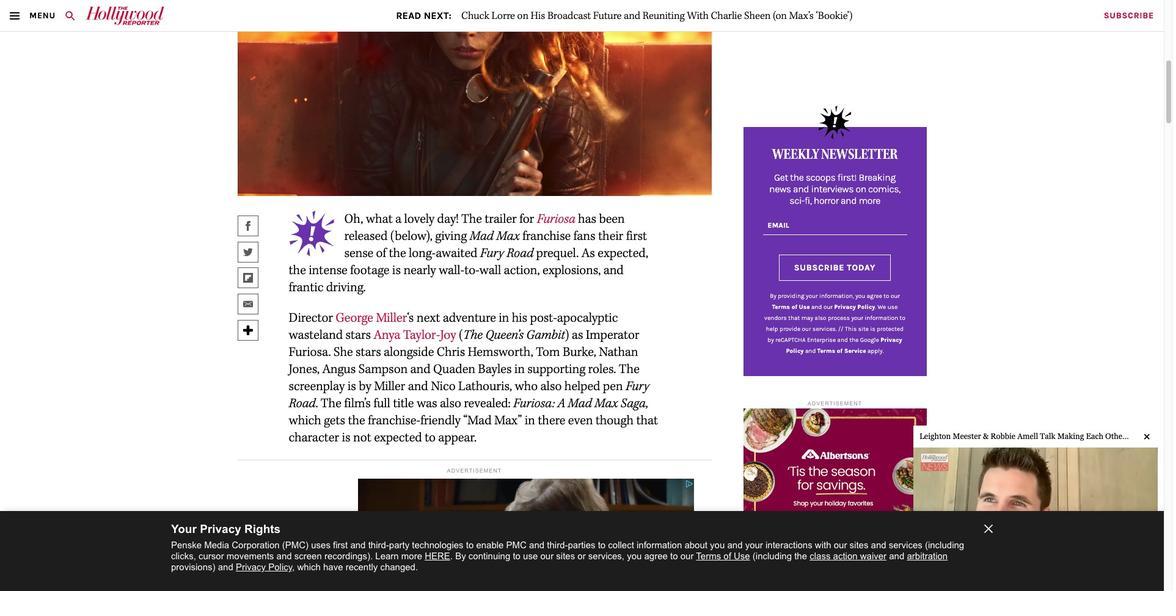 Task type: locate. For each thing, give the bounding box(es) containing it.
sites inside penske media corporation (pmc) uses first and third-party technologies to enable pmc and third-parties to collect information about you and your interactions with our sites and services (including clicks, cursor movements and screen recordings). learn more
[[850, 540, 869, 551]]

jones, angus
[[289, 362, 356, 378]]

on left comics,
[[856, 183, 867, 195]]

1 vertical spatial agree
[[645, 551, 668, 562]]

0 vertical spatial terms
[[773, 304, 790, 311]]

is inside the .     we use vendors that may also process your information to help provide our services. // this site is protected by recaptcha enterprise and the google
[[871, 326, 876, 333]]

policy down recaptcha
[[787, 348, 804, 355]]

stars down george
[[346, 328, 371, 344]]

and down services
[[890, 551, 905, 562]]

the down adventure
[[463, 328, 483, 344]]

which down screen
[[297, 562, 321, 573]]

connatix video player application
[[914, 448, 1159, 586]]

waiver
[[861, 551, 887, 562]]

0 vertical spatial in
[[499, 311, 509, 327]]

advertisement region
[[744, 409, 927, 562]]

0 horizontal spatial road
[[289, 396, 316, 412]]

and up terms of service link
[[838, 337, 849, 344]]

1 horizontal spatial by
[[770, 293, 777, 300]]

2 horizontal spatial also
[[815, 315, 827, 322]]

0 horizontal spatial ,
[[292, 562, 295, 573]]

action,
[[504, 263, 540, 279]]

)
[[565, 328, 569, 344]]

you down collect
[[627, 551, 642, 562]]

as
[[582, 246, 595, 262]]

by left 'providing'
[[770, 293, 777, 300]]

the inside ', which gets the franchise-friendly "mad max" in there even though that character is not expected to appear.'
[[348, 413, 365, 429]]

use
[[888, 304, 898, 311], [523, 551, 538, 562]]

road down screenplay at bottom
[[289, 396, 316, 412]]

other
[[1106, 432, 1126, 441]]

miller down "sampson"
[[374, 379, 405, 395]]

1 vertical spatial fury
[[626, 379, 650, 395]]

2 vertical spatial in
[[525, 413, 535, 429]]

privacy up process
[[835, 304, 857, 311]]

our up the protected on the bottom
[[891, 293, 901, 300]]

is left not
[[342, 430, 351, 446]]

information inside penske media corporation (pmc) uses first and third-party technologies to enable pmc and third-parties to collect information about you and your interactions with our sites and services (including clicks, cursor movements and screen recordings). learn more
[[637, 540, 682, 551]]

third- up here . by continuing to use our sites or services, you agree to our terms of use (including the class action waiver and arbitration provisions) and privacy policy , which have recently changed.
[[547, 540, 568, 551]]

2 horizontal spatial your
[[852, 315, 864, 322]]

. inside the .     we use vendors that may also process your information to help provide our services. // this site is protected by recaptcha enterprise and the google
[[876, 304, 877, 311]]

1 vertical spatial sites
[[557, 551, 575, 562]]

stars
[[346, 328, 371, 344], [356, 345, 381, 361]]

imperator
[[586, 328, 640, 344]]

today
[[848, 263, 876, 273]]

0 vertical spatial ,
[[646, 396, 648, 412]]

also
[[815, 315, 827, 322], [541, 379, 562, 395], [440, 396, 461, 412]]

. inside here . by continuing to use our sites or services, you agree to our terms of use (including the class action waiver and arbitration provisions) and privacy policy , which have recently changed.
[[450, 551, 453, 562]]

1 vertical spatial more
[[402, 551, 422, 562]]

more down party
[[402, 551, 422, 562]]

by inside by providing your information, you agree to our terms of use and our privacy policy
[[770, 293, 777, 300]]

Email email field
[[763, 216, 908, 235]]

1 horizontal spatial subscribe
[[1105, 10, 1155, 21]]

meester
[[953, 432, 982, 441]]

your left interactions
[[746, 540, 763, 551]]

the inside ) as imperator furiosa. she stars alongside chris hemsworth, tom burke, nathan jones, angus sampson and quaden bayles in supporting roles. the screenplay is by miller and nico lathouris, who also helped pen
[[619, 362, 640, 378]]

by right here link
[[456, 551, 466, 562]]

1 vertical spatial .
[[316, 396, 318, 412]]

policy down (pmc)
[[269, 562, 292, 573]]

1 horizontal spatial use
[[800, 304, 810, 311]]

1 horizontal spatial (including
[[926, 540, 965, 551]]

road
[[507, 246, 534, 262], [289, 396, 316, 412]]

services
[[889, 540, 923, 551]]

laugh
[[1128, 432, 1150, 441]]

1 vertical spatial by
[[456, 551, 466, 562]]

here . by continuing to use our sites or services, you agree to our terms of use (including the class action waiver and arbitration provisions) and privacy policy , which have recently changed.
[[171, 551, 948, 573]]

our inside the .     we use vendors that may also process your information to help provide our services. // this site is protected by recaptcha enterprise and the google
[[802, 326, 812, 333]]

0 vertical spatial terms of use link
[[773, 304, 810, 311]]

services,
[[589, 551, 625, 562]]

0 horizontal spatial policy
[[269, 562, 292, 573]]

movements
[[227, 551, 274, 562]]

subscribe today button
[[779, 255, 892, 281]]

terms inside by providing your information, you agree to our terms of use and our privacy policy
[[773, 304, 790, 311]]

0 horizontal spatial also
[[440, 396, 461, 412]]

the down interactions
[[795, 551, 808, 562]]

(including down interactions
[[753, 551, 792, 562]]

our down may
[[802, 326, 812, 333]]

that up provide
[[789, 315, 800, 322]]

by down help
[[768, 337, 774, 344]]

first up 'recordings).'
[[333, 540, 348, 551]]

1 vertical spatial use
[[734, 551, 751, 562]]

and right future at the top of the page
[[624, 9, 641, 22]]

1 horizontal spatial terms of use link
[[773, 304, 810, 311]]

is left nearly
[[392, 263, 401, 279]]

privacy policy
[[787, 337, 903, 355]]

the up pen
[[619, 362, 640, 378]]

1 vertical spatial max
[[595, 396, 618, 412]]

the inside prequel. as expected, the intense footage is nearly wall-to-wall action, explosions, and frantic driving.
[[289, 263, 306, 279]]

day!
[[437, 212, 459, 227]]

recordings).
[[325, 551, 373, 562]]

the up gets
[[321, 396, 342, 412]]

information,
[[820, 293, 855, 300]]

2 vertical spatial you
[[627, 551, 642, 562]]

1 vertical spatial also
[[541, 379, 562, 395]]

film's
[[344, 396, 371, 412]]

the down film's
[[348, 413, 365, 429]]

and right the about
[[728, 540, 743, 551]]

0 horizontal spatial your
[[746, 540, 763, 551]]

1 vertical spatial policy
[[787, 348, 804, 355]]

by inside here . by continuing to use our sites or services, you agree to our terms of use (including the class action waiver and arbitration provisions) and privacy policy , which have recently changed.
[[456, 551, 466, 562]]

changed.
[[381, 562, 418, 573]]

recently
[[346, 562, 378, 573]]

our inside penske media corporation (pmc) uses first and third-party technologies to enable pmc and third-parties to collect information about you and your interactions with our sites and services (including clicks, cursor movements and screen recordings). learn more
[[834, 540, 848, 551]]

privacy inside here . by continuing to use our sites or services, you agree to our terms of use (including the class action waiver and arbitration provisions) and privacy policy , which have recently changed.
[[236, 562, 266, 573]]

in inside the ''s next adventure in his post-apocalyptic wasteland stars'
[[499, 311, 509, 327]]

information inside the .     we use vendors that may also process your information to help provide our services. // this site is protected by recaptcha enterprise and the google
[[865, 315, 899, 322]]

0 horizontal spatial use
[[734, 551, 751, 562]]

0 vertical spatial (including
[[926, 540, 965, 551]]

post-
[[530, 311, 557, 327]]

0 vertical spatial fury
[[480, 246, 504, 262]]

. down screenplay at bottom
[[316, 396, 318, 412]]

mad up even
[[568, 396, 592, 412]]

the right get
[[791, 172, 804, 183]]

0 horizontal spatial you
[[627, 551, 642, 562]]

0 vertical spatial stars
[[346, 328, 371, 344]]

also for furiosa:
[[440, 396, 461, 412]]

your up 'site'
[[852, 315, 864, 322]]

adventure
[[443, 311, 496, 327]]

our left or
[[541, 551, 554, 562]]

the inside the .     we use vendors that may also process your information to help provide our services. // this site is protected by recaptcha enterprise and the google
[[850, 337, 859, 344]]

1 vertical spatial your
[[852, 315, 864, 322]]

road inside the fury road
[[289, 396, 316, 412]]

also inside the .     we use vendors that may also process your information to help provide our services. // this site is protected by recaptcha enterprise and the google
[[815, 315, 827, 322]]

character
[[289, 430, 339, 446]]

awaited
[[436, 246, 478, 262]]

0 vertical spatial use
[[800, 304, 810, 311]]

the inside the franchise fans their first sense of the long-awaited
[[389, 246, 406, 262]]

road up action,
[[507, 246, 534, 262]]

1 vertical spatial use
[[523, 551, 538, 562]]

in down furiosa:
[[525, 413, 535, 429]]

helped
[[565, 379, 601, 395]]

agree inside here . by continuing to use our sites or services, you agree to our terms of use (including the class action waiver and arbitration provisions) and privacy policy , which have recently changed.
[[645, 551, 668, 562]]

1 vertical spatial in
[[515, 362, 525, 378]]

which up character
[[289, 413, 321, 429]]

services.
[[813, 326, 837, 333]]

first up expected,
[[626, 229, 647, 245]]

0 vertical spatial miller
[[376, 311, 407, 327]]

our down the about
[[681, 551, 694, 562]]

and up may
[[812, 304, 823, 311]]

1 horizontal spatial max
[[595, 396, 618, 412]]

2 vertical spatial policy
[[269, 562, 292, 573]]

miller inside ) as imperator furiosa. she stars alongside chris hemsworth, tom burke, nathan jones, angus sampson and quaden bayles in supporting roles. the screenplay is by miller and nico lathouris, who also helped pen
[[374, 379, 405, 395]]

penske
[[171, 540, 202, 551]]

use inside here . by continuing to use our sites or services, you agree to our terms of use (including the class action waiver and arbitration provisions) and privacy policy , which have recently changed.
[[523, 551, 538, 562]]

you right the about
[[710, 540, 725, 551]]

0 vertical spatial mad
[[470, 229, 494, 245]]

anya
[[374, 328, 401, 344]]

fury up the wall
[[480, 246, 504, 262]]

burke, nathan
[[563, 345, 639, 361]]

which inside ', which gets the franchise-friendly "mad max" in there even though that character is not expected to appear.'
[[289, 413, 321, 429]]

1 vertical spatial terms of use link
[[697, 551, 751, 562]]

protected
[[877, 326, 904, 333]]

and inside by providing your information, you agree to our terms of use and our privacy policy
[[812, 304, 823, 311]]

you inside here . by continuing to use our sites or services, you agree to our terms of use (including the class action waiver and arbitration provisions) and privacy policy , which have recently changed.
[[627, 551, 642, 562]]

0 horizontal spatial by
[[359, 379, 372, 395]]

. for the
[[316, 396, 318, 412]]

0 horizontal spatial that
[[637, 413, 658, 429]]

sites up class action waiver link
[[850, 540, 869, 551]]

0 horizontal spatial subscribe
[[795, 263, 845, 273]]

0 horizontal spatial by
[[456, 551, 466, 562]]

in inside ) as imperator furiosa. she stars alongside chris hemsworth, tom burke, nathan jones, angus sampson and quaden bayles in supporting roles. the screenplay is by miller and nico lathouris, who also helped pen
[[515, 362, 525, 378]]

,
[[646, 396, 648, 412], [292, 562, 295, 573]]

0 vertical spatial on
[[518, 9, 529, 22]]

miller up anya
[[376, 311, 407, 327]]

and right pmc at the left bottom of the page
[[530, 540, 545, 551]]

anya taylor-joy ( the queen's gambit
[[374, 328, 565, 344]]

0 vertical spatial subscribe
[[1105, 10, 1155, 21]]

the up frantic
[[289, 263, 306, 279]]

and inside prequel. as expected, the intense footage is nearly wall-to-wall action, explosions, and frantic driving.
[[604, 263, 624, 279]]

1 vertical spatial stars
[[356, 345, 381, 361]]

fi,
[[805, 195, 812, 206]]

1 horizontal spatial mad
[[568, 396, 592, 412]]

1 horizontal spatial on
[[856, 183, 867, 195]]

your inside penske media corporation (pmc) uses first and third-party technologies to enable pmc and third-parties to collect information about you and your interactions with our sites and services (including clicks, cursor movements and screen recordings). learn more
[[746, 540, 763, 551]]

1 horizontal spatial more
[[859, 195, 881, 206]]

subscribe inside button
[[795, 263, 845, 273]]

also down nico
[[440, 396, 461, 412]]

scoops
[[806, 172, 836, 183]]

anya taylor-joy link
[[374, 328, 456, 344]]

first inside penske media corporation (pmc) uses first and third-party technologies to enable pmc and third-parties to collect information about you and your interactions with our sites and services (including clicks, cursor movements and screen recordings). learn more
[[333, 540, 348, 551]]

by inside ) as imperator furiosa. she stars alongside chris hemsworth, tom burke, nathan jones, angus sampson and quaden bayles in supporting roles. the screenplay is by miller and nico lathouris, who also helped pen
[[359, 379, 372, 395]]

1 horizontal spatial agree
[[867, 293, 883, 300]]

corporation
[[232, 540, 280, 551]]

2 vertical spatial also
[[440, 396, 461, 412]]

0 horizontal spatial more
[[402, 551, 422, 562]]

subscribe link
[[1105, 10, 1155, 21]]

0 vertical spatial sites
[[850, 540, 869, 551]]

1 vertical spatial miller
[[374, 379, 405, 395]]

there
[[538, 413, 566, 429]]

more down breaking
[[859, 195, 881, 206]]

use down pmc at the left bottom of the page
[[523, 551, 538, 562]]

sci-
[[790, 195, 805, 206]]

and right horror
[[841, 195, 857, 206]]

news
[[770, 183, 792, 195]]

//
[[839, 326, 844, 333]]

privacy down the protected on the bottom
[[881, 337, 903, 344]]

policy left we
[[858, 304, 876, 311]]

terms up vendors
[[773, 304, 790, 311]]

information down we
[[865, 315, 899, 322]]

fury up saga in the right of the page
[[626, 379, 650, 395]]

terms of use link down 'providing'
[[773, 304, 810, 311]]

0 vertical spatial first
[[626, 229, 647, 245]]

1 vertical spatial (including
[[753, 551, 792, 562]]

stars inside the ''s next adventure in his post-apocalyptic wasteland stars'
[[346, 328, 371, 344]]

privacy up media
[[200, 523, 241, 536]]

get the scoops first! breaking news and interviews on comics, sci-fi, horror and more
[[770, 172, 901, 206]]

policy inside here . by continuing to use our sites or services, you agree to our terms of use (including the class action waiver and arbitration provisions) and privacy policy , which have recently changed.
[[269, 562, 292, 573]]

agree
[[867, 293, 883, 300], [645, 551, 668, 562]]

the up service
[[850, 337, 859, 344]]

our
[[891, 293, 901, 300], [824, 304, 833, 311], [802, 326, 812, 333], [834, 540, 848, 551], [541, 551, 554, 562], [681, 551, 694, 562]]

0 horizontal spatial information
[[637, 540, 682, 551]]

what
[[366, 212, 393, 227]]

was
[[417, 396, 437, 412]]

use inside by providing your information, you agree to our terms of use and our privacy policy
[[800, 304, 810, 311]]

1 vertical spatial terms
[[818, 348, 836, 355]]

terms
[[773, 304, 790, 311], [818, 348, 836, 355], [697, 551, 722, 562]]

third- up learn
[[368, 540, 389, 551]]

and terms of service apply.
[[804, 348, 884, 355]]

. left we
[[876, 304, 877, 311]]

on inside get the scoops first! breaking news and interviews on comics, sci-fi, horror and more
[[856, 183, 867, 195]]

privacy
[[835, 304, 857, 311], [881, 337, 903, 344], [200, 523, 241, 536], [236, 562, 266, 573]]

fury road
[[480, 246, 534, 262], [289, 379, 650, 412]]

1 horizontal spatial use
[[888, 304, 898, 311]]

frantic
[[289, 280, 324, 296]]

privacy policy link down movements
[[236, 562, 292, 573]]

1 vertical spatial ,
[[292, 562, 295, 573]]

on left his
[[518, 9, 529, 22]]

0 vertical spatial which
[[289, 413, 321, 429]]

. down technologies
[[450, 551, 453, 562]]

0 horizontal spatial (including
[[753, 551, 792, 562]]

0 vertical spatial information
[[865, 315, 899, 322]]

1 horizontal spatial also
[[541, 379, 562, 395]]

(including
[[926, 540, 965, 551], [753, 551, 792, 562]]

1 vertical spatial road
[[289, 396, 316, 412]]

charlie
[[711, 9, 742, 22]]

0 horizontal spatial use
[[523, 551, 538, 562]]

2 horizontal spatial .
[[876, 304, 877, 311]]

agree right services,
[[645, 551, 668, 562]]

fury road down mad max
[[480, 246, 534, 262]]

interactions
[[766, 540, 813, 551]]

that down saga in the right of the page
[[637, 413, 658, 429]]

robbie
[[991, 432, 1016, 441]]

0 vertical spatial policy
[[858, 304, 876, 311]]

you right "information,"
[[856, 293, 866, 300]]

(including up arbitration link
[[926, 540, 965, 551]]

max down pen
[[595, 396, 618, 412]]

in left his
[[499, 311, 509, 327]]

is up film's
[[348, 379, 356, 395]]

0 horizontal spatial sites
[[557, 551, 575, 562]]

0 vertical spatial also
[[815, 315, 827, 322]]

pen
[[603, 379, 623, 395]]

is right 'site'
[[871, 326, 876, 333]]

prequel. as expected, the intense footage is nearly wall-to-wall action, explosions, and frantic driving.
[[289, 246, 649, 296]]

class action waiver link
[[810, 551, 887, 562]]

also up services.
[[815, 315, 827, 322]]

max down trailer
[[497, 229, 520, 245]]

2 vertical spatial terms
[[697, 551, 722, 562]]

mad down trailer
[[470, 229, 494, 245]]

agree up we
[[867, 293, 883, 300]]

sampson
[[359, 362, 408, 378]]

1 horizontal spatial third-
[[547, 540, 568, 551]]

1 horizontal spatial fury
[[626, 379, 650, 395]]

1 vertical spatial by
[[359, 379, 372, 395]]

sites left or
[[557, 551, 575, 562]]

revealed:
[[464, 396, 511, 412]]

with
[[815, 540, 832, 551]]

0 vertical spatial road
[[507, 246, 534, 262]]

that inside ', which gets the franchise-friendly "mad max" in there even though that character is not expected to appear.'
[[637, 413, 658, 429]]

by
[[768, 337, 774, 344], [359, 379, 372, 395]]

1 horizontal spatial ,
[[646, 396, 648, 412]]

privacy policy link
[[835, 304, 876, 311], [787, 337, 903, 355], [236, 562, 292, 573]]

agree inside by providing your information, you agree to our terms of use and our privacy policy
[[867, 293, 883, 300]]

1 horizontal spatial policy
[[787, 348, 804, 355]]

0 horizontal spatial agree
[[645, 551, 668, 562]]

.     we use vendors that may also process your information to help provide our services. // this site is protected by recaptcha enterprise and the google
[[765, 304, 906, 344]]

queen's
[[486, 328, 524, 344]]

0 vertical spatial by
[[768, 337, 774, 344]]

0 horizontal spatial third-
[[368, 540, 389, 551]]

is inside ) as imperator furiosa. she stars alongside chris hemsworth, tom burke, nathan jones, angus sampson and quaden bayles in supporting roles. the screenplay is by miller and nico lathouris, who also helped pen
[[348, 379, 356, 395]]

full
[[374, 396, 390, 412]]

party
[[389, 540, 410, 551]]

information left the about
[[637, 540, 682, 551]]

have
[[323, 562, 343, 573]]

nico
[[431, 379, 456, 395]]

privacy down movements
[[236, 562, 266, 573]]

, inside here . by continuing to use our sites or services, you agree to our terms of use (including the class action waiver and arbitration provisions) and privacy policy , which have recently changed.
[[292, 562, 295, 573]]

technologies
[[412, 540, 464, 551]]

is inside ', which gets the franchise-friendly "mad max" in there even though that character is not expected to appear.'
[[342, 430, 351, 446]]

1 horizontal spatial that
[[789, 315, 800, 322]]

has been released (below), giving
[[345, 212, 625, 245]]

0 horizontal spatial .
[[316, 396, 318, 412]]

'furiosa' trailer: 'mad max: fury road' prequel stars anya taylor-joy image
[[238, 0, 712, 196]]

in down hemsworth, tom
[[515, 362, 525, 378]]

. for we
[[876, 304, 877, 311]]

parties
[[568, 540, 596, 551]]

stars inside ) as imperator furiosa. she stars alongside chris hemsworth, tom burke, nathan jones, angus sampson and quaden bayles in supporting roles. the screenplay is by miller and nico lathouris, who also helped pen
[[356, 345, 381, 361]]

1 horizontal spatial by
[[768, 337, 774, 344]]

your right 'providing'
[[806, 293, 818, 300]]

1 horizontal spatial you
[[710, 540, 725, 551]]

also down supporting
[[541, 379, 562, 395]]

privacy policy link down the // in the bottom of the page
[[787, 337, 903, 355]]

1 horizontal spatial first
[[626, 229, 647, 245]]

0 horizontal spatial mad
[[470, 229, 494, 245]]

terms down the about
[[697, 551, 722, 562]]

privacy policy link up process
[[835, 304, 876, 311]]

0 vertical spatial more
[[859, 195, 881, 206]]

use right we
[[888, 304, 898, 311]]

continuing
[[469, 551, 511, 562]]

by up film's
[[359, 379, 372, 395]]

franchise
[[523, 229, 571, 245]]

0 vertical spatial .
[[876, 304, 877, 311]]

stars up "sampson"
[[356, 345, 381, 361]]

get
[[775, 172, 789, 183]]

, which gets the franchise-friendly "mad max" in there even though that character is not expected to appear.
[[289, 396, 658, 446]]



Task type: describe. For each thing, give the bounding box(es) containing it.
0 horizontal spatial fury
[[480, 246, 504, 262]]

to inside ', which gets the franchise-friendly "mad max" in there even though that character is not expected to appear.'
[[425, 430, 436, 446]]

menu
[[29, 10, 56, 21]]

(including inside penske media corporation (pmc) uses first and third-party technologies to enable pmc and third-parties to collect information about you and your interactions with our sites and services (including clicks, cursor movements and screen recordings). learn more
[[926, 540, 965, 551]]

and inside the .     we use vendors that may also process your information to help provide our services. // this site is protected by recaptcha enterprise and the google
[[838, 337, 849, 344]]

bayles
[[478, 362, 512, 378]]

clicks,
[[171, 551, 196, 562]]

their
[[599, 229, 624, 245]]

action
[[834, 551, 858, 562]]

of inside here . by continuing to use our sites or services, you agree to our terms of use (including the class action waiver and arbitration provisions) and privacy policy , which have recently changed.
[[724, 551, 732, 562]]

use inside here . by continuing to use our sites or services, you agree to our terms of use (including the class action waiver and arbitration provisions) and privacy policy , which have recently changed.
[[734, 551, 751, 562]]

lovely
[[404, 212, 435, 227]]

and down (pmc)
[[277, 551, 292, 562]]

2 horizontal spatial terms
[[818, 348, 836, 355]]

joy
[[440, 328, 456, 344]]

service
[[845, 348, 867, 355]]

"every
[[1152, 432, 1174, 441]]

max"
[[495, 413, 522, 429]]

0 horizontal spatial on
[[518, 9, 529, 22]]

vendors
[[765, 315, 787, 322]]

more inside penske media corporation (pmc) uses first and third-party technologies to enable pmc and third-parties to collect information about you and your interactions with our sites and services (including clicks, cursor movements and screen recordings). learn more
[[402, 551, 422, 562]]

(pmc)
[[282, 540, 309, 551]]

lorre
[[492, 9, 515, 22]]

the inside here . by continuing to use our sites or services, you agree to our terms of use (including the class action waiver and arbitration provisions) and privacy policy , which have recently changed.
[[795, 551, 808, 562]]

franchise-
[[368, 413, 421, 429]]

(including inside here . by continuing to use our sites or services, you agree to our terms of use (including the class action waiver and arbitration provisions) and privacy policy , which have recently changed.
[[753, 551, 792, 562]]

terms inside here . by continuing to use our sites or services, you agree to our terms of use (including the class action waiver and arbitration provisions) and privacy policy , which have recently changed.
[[697, 551, 722, 562]]

lathouris,
[[458, 379, 512, 395]]

taylor-
[[403, 328, 440, 344]]

, inside ', which gets the franchise-friendly "mad max" in there even though that character is not expected to appear.'
[[646, 396, 648, 412]]

provide
[[780, 326, 801, 333]]

use inside the .     we use vendors that may also process your information to help provide our services. // this site is protected by recaptcha enterprise and the google
[[888, 304, 898, 311]]

pmc
[[507, 540, 527, 551]]

uses
[[311, 540, 331, 551]]

been
[[599, 212, 625, 227]]

horror
[[814, 195, 839, 206]]

by inside the .     we use vendors that may also process your information to help provide our services. // this site is protected by recaptcha enterprise and the google
[[768, 337, 774, 344]]

the right day! at top left
[[462, 212, 482, 227]]

first inside the franchise fans their first sense of the long-awaited
[[626, 229, 647, 245]]

cursor
[[199, 551, 224, 562]]

help
[[767, 326, 779, 333]]

sites inside here . by continuing to use our sites or services, you agree to our terms of use (including the class action waiver and arbitration provisions) and privacy policy , which have recently changed.
[[557, 551, 575, 562]]

expected,
[[598, 246, 649, 262]]

provisions)
[[171, 562, 216, 573]]

his
[[512, 311, 528, 327]]

director
[[289, 311, 333, 327]]

1 horizontal spatial road
[[507, 246, 534, 262]]

roles.
[[588, 362, 616, 378]]

2 vertical spatial privacy policy link
[[236, 562, 292, 573]]

and up waiver
[[872, 540, 887, 551]]

and down enterprise
[[806, 348, 816, 355]]

penske media corporation (pmc) uses first and third-party technologies to enable pmc and third-parties to collect information about you and your interactions with our sites and services (including clicks, cursor movements and screen recordings). learn more
[[171, 540, 965, 562]]

also inside ) as imperator furiosa. she stars alongside chris hemsworth, tom burke, nathan jones, angus sampson and quaden bayles in supporting roles. the screenplay is by miller and nico lathouris, who also helped pen
[[541, 379, 562, 395]]

to-
[[465, 263, 480, 279]]

leighton meester & robbie amell talk making each other laugh "every
[[920, 432, 1174, 441]]

here
[[425, 551, 450, 562]]

is inside prequel. as expected, the intense footage is nearly wall-to-wall action, explosions, and frantic driving.
[[392, 263, 401, 279]]

footage
[[350, 263, 390, 279]]

furiosa link
[[537, 212, 576, 227]]

our down "information,"
[[824, 304, 833, 311]]

more inside get the scoops first! breaking news and interviews on comics, sci-fi, horror and more
[[859, 195, 881, 206]]

0 horizontal spatial terms of use link
[[697, 551, 751, 562]]

who
[[515, 379, 538, 395]]

reuniting
[[643, 9, 685, 22]]

max's
[[790, 9, 814, 22]]

not
[[353, 430, 372, 446]]

policy inside by providing your information, you agree to our terms of use and our privacy policy
[[858, 304, 876, 311]]

arbitration link
[[908, 551, 948, 562]]

1 vertical spatial privacy policy link
[[787, 337, 903, 355]]

0 vertical spatial fury road
[[480, 246, 534, 262]]

learn
[[376, 551, 399, 562]]

policy inside privacy policy
[[787, 348, 804, 355]]

site
[[859, 326, 869, 333]]

we
[[878, 304, 887, 311]]

his
[[531, 9, 545, 22]]

subscribe for subscribe link
[[1105, 10, 1155, 21]]

oh,
[[345, 212, 363, 227]]

your inside by providing your information, you agree to our terms of use and our privacy policy
[[806, 293, 818, 300]]

alongside
[[384, 345, 434, 361]]

(below),
[[391, 229, 433, 245]]

leighton
[[920, 432, 951, 441]]

friendly
[[421, 413, 461, 429]]

the inside get the scoops first! breaking news and interviews on comics, sci-fi, horror and more
[[791, 172, 804, 183]]

even
[[568, 413, 593, 429]]

1 vertical spatial fury road
[[289, 379, 650, 412]]

mad max
[[470, 229, 520, 245]]

appear.
[[439, 430, 477, 446]]

about
[[685, 540, 708, 551]]

enable
[[476, 540, 504, 551]]

subscribe for subscribe today
[[795, 263, 845, 273]]

gambit
[[526, 328, 565, 344]]

of inside by providing your information, you agree to our terms of use and our privacy policy
[[792, 304, 798, 311]]

which inside here . by continuing to use our sites or services, you agree to our terms of use (including the class action waiver and arbitration provisions) and privacy policy , which have recently changed.
[[297, 562, 321, 573]]

chuck lorre on his broadcast future and reuniting with charlie sheen (on max's 'bookie')
[[462, 9, 853, 22]]

you inside by providing your information, you agree to our terms of use and our privacy policy
[[856, 293, 866, 300]]

and right "news"
[[794, 183, 810, 195]]

2 third- from the left
[[547, 540, 568, 551]]

explosions,
[[543, 263, 601, 279]]

1 third- from the left
[[368, 540, 389, 551]]

and down alongside
[[411, 362, 431, 378]]

franchise fans their first sense of the long-awaited
[[345, 229, 647, 262]]

media
[[204, 540, 229, 551]]

also for your
[[815, 315, 827, 322]]

you inside penske media corporation (pmc) uses first and third-party technologies to enable pmc and third-parties to collect information about you and your interactions with our sites and services (including clicks, cursor movements and screen recordings). learn more
[[710, 540, 725, 551]]

that inside the .     we use vendors that may also process your information to help provide our services. // this site is protected by recaptcha enterprise and the google
[[789, 315, 800, 322]]

your
[[171, 523, 197, 536]]

and up was
[[408, 379, 428, 395]]

nearly
[[404, 263, 436, 279]]

read next:
[[396, 10, 452, 21]]

released
[[345, 229, 388, 245]]

first!
[[838, 172, 857, 183]]

privacy inside by providing your information, you agree to our terms of use and our privacy policy
[[835, 304, 857, 311]]

amell
[[1018, 432, 1039, 441]]

0 vertical spatial max
[[497, 229, 520, 245]]

"mad
[[464, 413, 492, 429]]

arbitration
[[908, 551, 948, 562]]

next:
[[424, 10, 452, 21]]

long-
[[409, 246, 436, 262]]

and down cursor
[[218, 562, 233, 573]]

screenplay
[[289, 379, 345, 395]]

of inside the franchise fans their first sense of the long-awaited
[[376, 246, 386, 262]]

your inside the .     we use vendors that may also process your information to help provide our services. // this site is protected by recaptcha enterprise and the google
[[852, 315, 864, 322]]

privacy inside privacy policy
[[881, 337, 903, 344]]

to inside by providing your information, you agree to our terms of use and our privacy policy
[[884, 293, 890, 300]]

in inside ', which gets the franchise-friendly "mad max" in there even though that character is not expected to appear.'
[[525, 413, 535, 429]]

to inside the .     we use vendors that may also process your information to help provide our services. // this site is protected by recaptcha enterprise and the google
[[900, 315, 906, 322]]

recaptcha
[[776, 337, 806, 344]]

as
[[572, 328, 583, 344]]

weekly newsletter
[[773, 145, 898, 163]]

title
[[393, 396, 414, 412]]

(on
[[773, 9, 787, 22]]

wasteland
[[289, 328, 343, 344]]

a
[[558, 396, 565, 412]]

and up 'recordings).'
[[351, 540, 366, 551]]

) as imperator furiosa. she stars alongside chris hemsworth, tom burke, nathan jones, angus sampson and quaden bayles in supporting roles. the screenplay is by miller and nico lathouris, who also helped pen
[[289, 328, 640, 395]]

0 vertical spatial privacy policy link
[[835, 304, 876, 311]]

has
[[578, 212, 597, 227]]

gets
[[324, 413, 345, 429]]



Task type: vqa. For each thing, say whether or not it's contained in the screenshot.
adjusted
no



